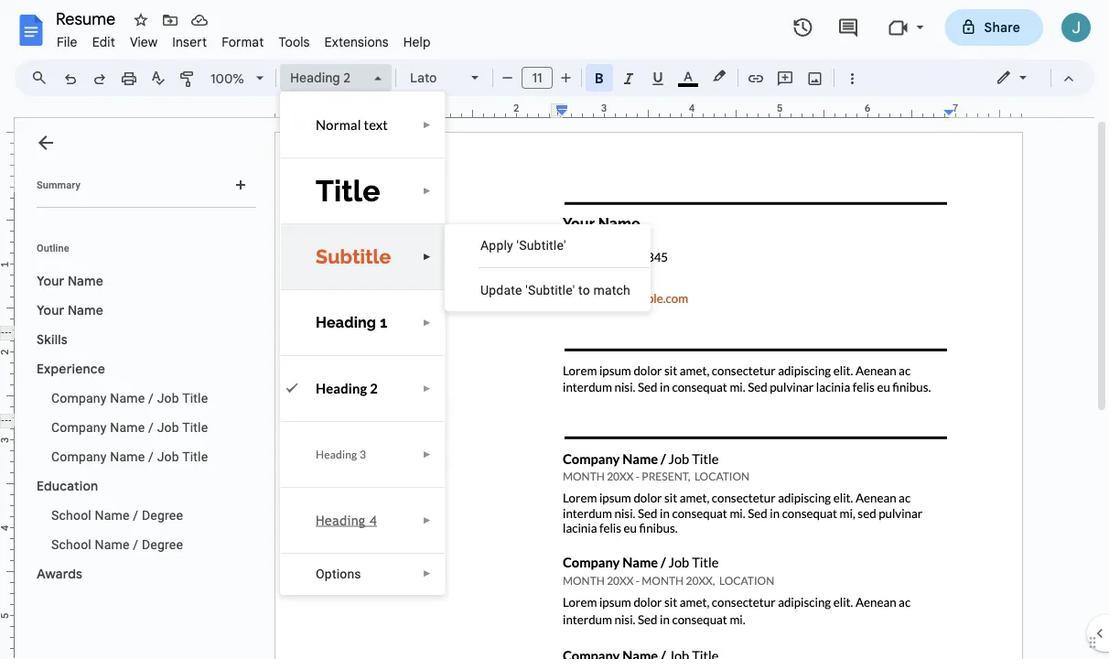 Task type: vqa. For each thing, say whether or not it's contained in the screenshot.
Add shortcut to Drive image
no



Task type: describe. For each thing, give the bounding box(es) containing it.
experience
[[37, 361, 105, 377]]

edit menu item
[[85, 31, 123, 53]]

'subtitle' for pdate
[[526, 283, 575, 298]]

1 company from the top
[[51, 391, 107, 406]]

ptions
[[325, 566, 362, 581]]

menu inside title application
[[445, 224, 651, 311]]

extensions menu item
[[317, 31, 396, 53]]

pply
[[489, 238, 514, 253]]

1 job from the top
[[157, 391, 179, 406]]

4 ► from the top
[[423, 317, 432, 328]]

tools menu item
[[271, 31, 317, 53]]

format menu item
[[214, 31, 271, 53]]

normal text
[[316, 117, 388, 133]]

6 ► from the top
[[423, 449, 432, 460]]

highlight color image
[[710, 65, 730, 87]]

Font size field
[[522, 67, 560, 90]]

5 ► from the top
[[423, 383, 432, 394]]

awards
[[37, 566, 82, 582]]

help menu item
[[396, 31, 438, 53]]

update 'subtitle' to match u element
[[481, 283, 636, 298]]

u pdate 'subtitle' to match
[[481, 283, 631, 298]]

menu bar banner
[[0, 0, 1110, 659]]

help
[[404, 34, 431, 50]]

Zoom field
[[203, 65, 272, 93]]

1 your from the top
[[37, 273, 64, 289]]

document outline element
[[15, 118, 264, 659]]

1 your name from the top
[[37, 273, 104, 289]]

insert
[[172, 34, 207, 50]]

outline
[[37, 242, 69, 254]]

3 job from the top
[[157, 449, 179, 464]]

2 school name / degree from the top
[[51, 537, 183, 552]]

heading 1
[[316, 314, 388, 331]]

edit
[[92, 34, 115, 50]]

7 ► from the top
[[423, 515, 432, 526]]

heading up heading 3
[[316, 380, 367, 397]]

'subtitle' for pply
[[517, 238, 566, 253]]

2 inside option
[[344, 70, 351, 86]]

heading inside option
[[290, 70, 340, 86]]

subtitle
[[316, 245, 392, 268]]

insert image image
[[805, 65, 826, 91]]

skills
[[37, 331, 68, 348]]

title inside list box
[[316, 174, 381, 208]]

Menus field
[[23, 65, 63, 91]]

1 degree from the top
[[142, 508, 183, 523]]

text color image
[[679, 65, 699, 87]]

apply 'subtitle' a element
[[481, 238, 572, 253]]

summary
[[37, 179, 80, 190]]

a pply 'subtitle'
[[481, 238, 566, 253]]

file menu item
[[49, 31, 85, 53]]

pdate
[[489, 283, 523, 298]]

normal
[[316, 117, 361, 133]]

Rename text field
[[49, 7, 126, 29]]

2 company name / job title from the top
[[51, 420, 208, 435]]

1 school from the top
[[51, 508, 91, 523]]

2 your from the top
[[37, 302, 64, 318]]

3 ► from the top
[[423, 251, 432, 262]]



Task type: locate. For each thing, give the bounding box(es) containing it.
1 vertical spatial company
[[51, 420, 107, 435]]

0 vertical spatial heading 2
[[290, 70, 351, 86]]

heading left 1
[[316, 314, 377, 331]]

job
[[157, 391, 179, 406], [157, 420, 179, 435], [157, 449, 179, 464]]

title
[[316, 174, 381, 208], [182, 391, 208, 406], [182, 420, 208, 435], [182, 449, 208, 464]]

2 school from the top
[[51, 537, 91, 552]]

0 vertical spatial school name / degree
[[51, 508, 183, 523]]

title application
[[0, 0, 1110, 659]]

1 school name / degree from the top
[[51, 508, 183, 523]]

1 vertical spatial school
[[51, 537, 91, 552]]

4
[[370, 512, 377, 528]]

company
[[51, 391, 107, 406], [51, 420, 107, 435], [51, 449, 107, 464]]

0 vertical spatial degree
[[142, 508, 183, 523]]

title list box
[[280, 92, 446, 595]]

2
[[344, 70, 351, 86], [370, 380, 378, 397]]

your down outline
[[37, 273, 64, 289]]

2 vertical spatial job
[[157, 449, 179, 464]]

heading down tools menu item
[[290, 70, 340, 86]]

heading 2 down tools menu item
[[290, 70, 351, 86]]

0 vertical spatial company
[[51, 391, 107, 406]]

match
[[594, 283, 631, 298]]

2 job from the top
[[157, 420, 179, 435]]

2 vertical spatial company
[[51, 449, 107, 464]]

heading 2 inside option
[[290, 70, 351, 86]]

1 vertical spatial job
[[157, 420, 179, 435]]

Font size text field
[[523, 67, 552, 89]]

to
[[579, 283, 590, 298]]

heading
[[290, 70, 340, 86], [316, 314, 377, 331], [316, 380, 367, 397], [316, 448, 358, 461], [316, 512, 366, 528]]

Zoom text field
[[206, 66, 250, 92]]

your name
[[37, 273, 104, 289], [37, 302, 104, 318]]

school
[[51, 508, 91, 523], [51, 537, 91, 552]]

1 vertical spatial your
[[37, 302, 64, 318]]

'subtitle'
[[517, 238, 566, 253], [526, 283, 575, 298]]

/
[[148, 391, 154, 406], [148, 420, 154, 435], [148, 449, 154, 464], [133, 508, 139, 523], [133, 537, 139, 552]]

0 vertical spatial your name
[[37, 273, 104, 289]]

company name / job title
[[51, 391, 208, 406], [51, 420, 208, 435], [51, 449, 208, 464]]

0 vertical spatial 2
[[344, 70, 351, 86]]

2 ► from the top
[[423, 185, 432, 196]]

1 ► from the top
[[423, 120, 432, 130]]

menu containing a
[[445, 224, 651, 311]]

heading 2 inside title list box
[[316, 380, 378, 397]]

share
[[985, 19, 1021, 35]]

1
[[380, 314, 388, 331]]

your name down outline
[[37, 273, 104, 289]]

school up awards
[[51, 537, 91, 552]]

0 vertical spatial 'subtitle'
[[517, 238, 566, 253]]

8 ► from the top
[[423, 569, 432, 579]]

1 vertical spatial 'subtitle'
[[526, 283, 575, 298]]

degree
[[142, 508, 183, 523], [142, 537, 183, 552]]

1 vertical spatial your name
[[37, 302, 104, 318]]

1 vertical spatial heading 2
[[316, 380, 378, 397]]

format
[[222, 34, 264, 50]]

1 horizontal spatial 2
[[370, 380, 378, 397]]

heading left 3
[[316, 448, 358, 461]]

0 vertical spatial school
[[51, 508, 91, 523]]

heading 2 down the heading 1
[[316, 380, 378, 397]]

tools
[[279, 34, 310, 50]]

2 down the heading 1
[[370, 380, 378, 397]]

menu bar
[[49, 24, 438, 54]]

summary heading
[[37, 178, 80, 192]]

share button
[[946, 9, 1044, 46]]

0 horizontal spatial 2
[[344, 70, 351, 86]]

name
[[68, 273, 104, 289], [68, 302, 104, 318], [110, 391, 145, 406], [110, 420, 145, 435], [110, 449, 145, 464], [95, 508, 130, 523], [95, 537, 130, 552]]

2 down extensions menu item
[[344, 70, 351, 86]]

extensions
[[325, 34, 389, 50]]

3 company name / job title from the top
[[51, 449, 208, 464]]

2 vertical spatial company name / job title
[[51, 449, 208, 464]]

main toolbar
[[54, 0, 867, 379]]

2 degree from the top
[[142, 537, 183, 552]]

a
[[481, 238, 489, 253]]

outline heading
[[15, 241, 264, 266]]

'subtitle' left to at the top
[[526, 283, 575, 298]]

menu
[[445, 224, 651, 311]]

menu bar containing file
[[49, 24, 438, 54]]

u
[[481, 283, 489, 298]]

text
[[364, 117, 388, 133]]

school down education
[[51, 508, 91, 523]]

1 vertical spatial company name / job title
[[51, 420, 208, 435]]

2 your name from the top
[[37, 302, 104, 318]]

school name / degree
[[51, 508, 183, 523], [51, 537, 183, 552]]

3
[[360, 448, 366, 461]]

1 vertical spatial degree
[[142, 537, 183, 552]]

view menu item
[[123, 31, 165, 53]]

view
[[130, 34, 158, 50]]

►
[[423, 120, 432, 130], [423, 185, 432, 196], [423, 251, 432, 262], [423, 317, 432, 328], [423, 383, 432, 394], [423, 449, 432, 460], [423, 515, 432, 526], [423, 569, 432, 579]]

2 company from the top
[[51, 420, 107, 435]]

school name / degree down education
[[51, 508, 183, 523]]

heading left 4
[[316, 512, 366, 528]]

1 vertical spatial school name / degree
[[51, 537, 183, 552]]

0 vertical spatial company name / job title
[[51, 391, 208, 406]]

font list. lato selected. option
[[410, 65, 461, 91]]

file
[[57, 34, 78, 50]]

o ptions
[[316, 566, 362, 581]]

3 company from the top
[[51, 449, 107, 464]]

options o element
[[316, 566, 367, 581]]

heading 2
[[290, 70, 351, 86], [316, 380, 378, 397]]

heading 4
[[316, 512, 377, 528]]

menu bar inside menu bar banner
[[49, 24, 438, 54]]

heading 3
[[316, 448, 366, 461]]

2 inside title list box
[[370, 380, 378, 397]]

insert menu item
[[165, 31, 214, 53]]

your name up skills
[[37, 302, 104, 318]]

o
[[316, 566, 325, 581]]

your up skills
[[37, 302, 64, 318]]

education
[[37, 478, 98, 494]]

your
[[37, 273, 64, 289], [37, 302, 64, 318]]

1 company name / job title from the top
[[51, 391, 208, 406]]

school name / degree up awards
[[51, 537, 183, 552]]

0 vertical spatial your
[[37, 273, 64, 289]]

Star checkbox
[[128, 7, 154, 33]]

0 vertical spatial job
[[157, 391, 179, 406]]

mode and view toolbar
[[983, 60, 1084, 96]]

'subtitle' right pply
[[517, 238, 566, 253]]

lato
[[410, 70, 437, 86]]

1 vertical spatial 2
[[370, 380, 378, 397]]

styles list. heading 2 selected. option
[[290, 65, 364, 91]]



